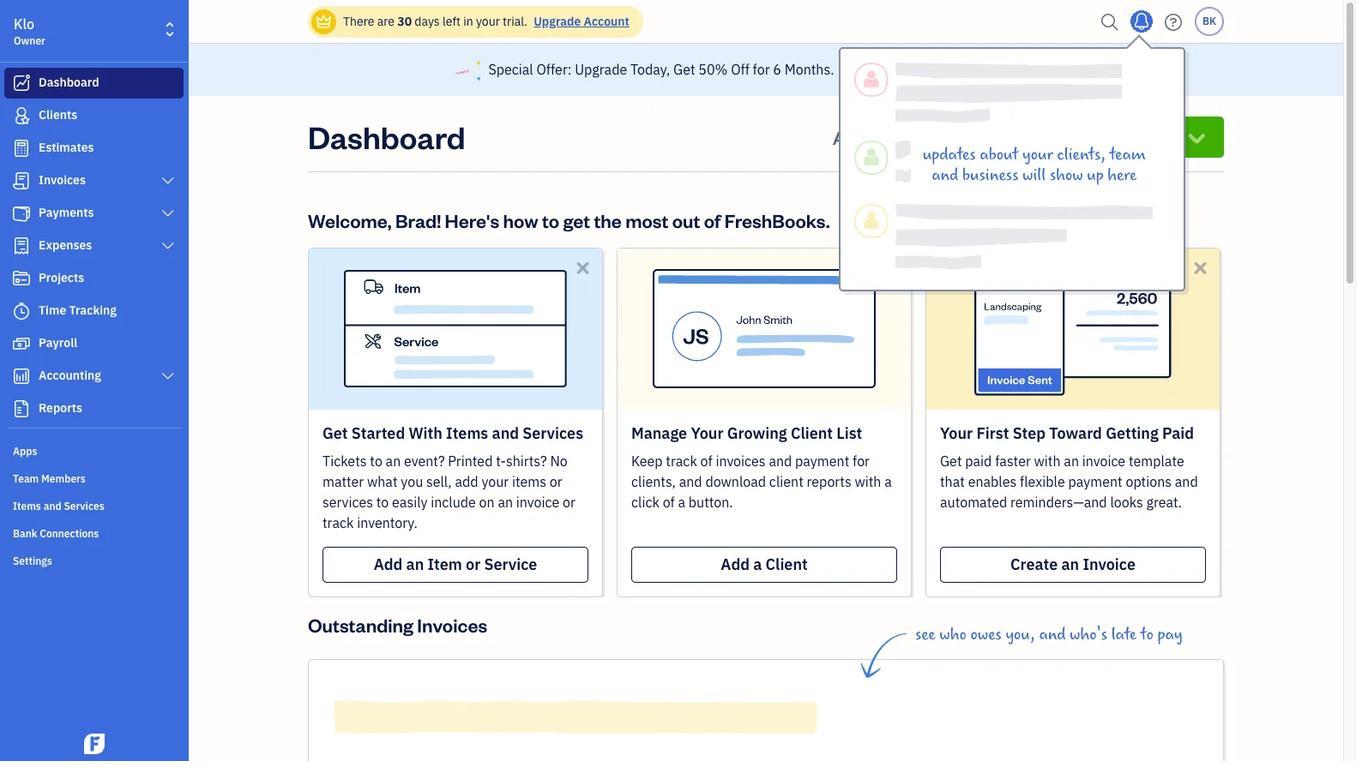 Task type: vqa. For each thing, say whether or not it's contained in the screenshot.
Estimates "LINK" at the top of page
yes



Task type: locate. For each thing, give the bounding box(es) containing it.
sell,
[[426, 473, 452, 490]]

and up great.
[[1175, 473, 1198, 490]]

0 horizontal spatial for
[[753, 61, 770, 78]]

1 horizontal spatial add
[[721, 555, 750, 574]]

1 your from the left
[[691, 423, 724, 443]]

flexible
[[1020, 473, 1065, 490]]

chevron large down image for payments
[[160, 207, 176, 220]]

clients, down keep
[[631, 473, 676, 490]]

track
[[666, 453, 697, 470], [323, 514, 354, 532]]

a down the "keep track of invoices and payment for clients, and download client reports with a click of a button."
[[753, 555, 762, 574]]

clients, up up on the right top of the page
[[1057, 145, 1106, 165]]

0 horizontal spatial your
[[691, 423, 724, 443]]

t-
[[496, 453, 506, 470]]

client left list
[[791, 423, 833, 443]]

chevron large down image
[[160, 207, 176, 220], [160, 239, 176, 253], [160, 370, 176, 383]]

0 horizontal spatial get
[[323, 423, 348, 443]]

inventory.
[[357, 514, 418, 532]]

crown image
[[315, 12, 333, 30]]

of left invoices
[[700, 453, 712, 470]]

projects
[[39, 270, 84, 286]]

0 vertical spatial invoices
[[39, 172, 86, 188]]

add for add an item or service
[[374, 555, 403, 574]]

add for add team member
[[833, 125, 869, 149]]

2 vertical spatial get
[[940, 453, 962, 470]]

months.
[[785, 61, 834, 78]]

an down toward on the right of page
[[1064, 453, 1079, 470]]

0 vertical spatial a
[[884, 473, 892, 490]]

clients link
[[4, 100, 184, 131]]

1 horizontal spatial services
[[523, 423, 583, 443]]

estimate image
[[11, 140, 32, 157]]

apps link
[[4, 438, 184, 464]]

2 chevron large down image from the top
[[160, 239, 176, 253]]

1 vertical spatial client
[[766, 555, 808, 574]]

button.
[[689, 494, 733, 511]]

0 horizontal spatial items
[[13, 500, 41, 513]]

template
[[1129, 453, 1184, 470]]

1 vertical spatial items
[[13, 500, 41, 513]]

1 vertical spatial clients,
[[631, 473, 676, 490]]

invoice
[[1082, 453, 1125, 470], [516, 494, 559, 511]]

payment up "looks"
[[1068, 473, 1122, 490]]

bank
[[13, 527, 37, 540]]

services up no
[[523, 423, 583, 443]]

invoice
[[1083, 555, 1136, 574]]

your up paid
[[940, 423, 973, 443]]

0 vertical spatial team
[[872, 125, 920, 149]]

1 vertical spatial chevron large down image
[[160, 239, 176, 253]]

estimates
[[39, 140, 94, 155]]

great.
[[1146, 494, 1182, 511]]

0 vertical spatial track
[[666, 453, 697, 470]]

an right on
[[498, 494, 513, 511]]

owner
[[14, 34, 45, 47]]

your up "will"
[[1022, 145, 1053, 165]]

with inside the "keep track of invoices and payment for clients, and download client reports with a click of a button."
[[855, 473, 881, 490]]

1 vertical spatial services
[[64, 500, 104, 513]]

with
[[1034, 453, 1061, 470], [855, 473, 881, 490]]

matter
[[323, 473, 364, 490]]

freshbooks image
[[81, 734, 108, 755]]

a right "reports"
[[884, 473, 892, 490]]

track inside tickets to an event? printed t-shirts? no matter what you sell, add your items or services to easily include on an invoice or track inventory.
[[323, 514, 354, 532]]

0 vertical spatial clients,
[[1057, 145, 1106, 165]]

add down the inventory.
[[374, 555, 403, 574]]

with right "reports"
[[855, 473, 881, 490]]

0 horizontal spatial payment
[[795, 453, 849, 470]]

clients,
[[1057, 145, 1106, 165], [631, 473, 676, 490]]

0 vertical spatial dashboard
[[39, 75, 99, 90]]

and right "you,"
[[1039, 625, 1066, 645]]

invoices inside main element
[[39, 172, 86, 188]]

of right the click
[[663, 494, 675, 511]]

welcome,
[[308, 208, 392, 232]]

and down team members
[[43, 500, 61, 513]]

time
[[39, 303, 66, 318]]

0 vertical spatial chevron large down image
[[160, 207, 176, 220]]

clients, inside the "keep track of invoices and payment for clients, and download client reports with a click of a button."
[[631, 473, 676, 490]]

0 vertical spatial payment
[[795, 453, 849, 470]]

a left button.
[[678, 494, 685, 511]]

1 horizontal spatial dismiss image
[[882, 258, 901, 278]]

1 vertical spatial payment
[[1068, 473, 1122, 490]]

dashboard
[[39, 75, 99, 90], [308, 116, 465, 157]]

payment image
[[11, 205, 32, 222]]

first
[[976, 423, 1009, 443]]

project image
[[11, 270, 32, 287]]

options
[[1126, 473, 1172, 490]]

create an invoice link
[[940, 547, 1206, 583]]

a
[[884, 473, 892, 490], [678, 494, 685, 511], [753, 555, 762, 574]]

get inside get paid faster with an invoice template that enables flexible payment options and automated reminders—and looks great.
[[940, 453, 962, 470]]

chevron large down image for expenses
[[160, 239, 176, 253]]

of
[[704, 208, 721, 232], [700, 453, 712, 470], [663, 494, 675, 511]]

faster
[[995, 453, 1031, 470]]

who
[[939, 625, 967, 645]]

dismiss image
[[573, 258, 593, 278], [882, 258, 901, 278], [1191, 258, 1210, 278]]

apps
[[13, 445, 37, 458]]

services
[[323, 494, 373, 511]]

expense image
[[11, 238, 32, 255]]

dismiss image for manage your growing client list
[[882, 258, 901, 278]]

growing
[[727, 423, 787, 443]]

your
[[476, 14, 500, 29], [1022, 145, 1053, 165], [481, 473, 509, 490]]

clients
[[39, 107, 77, 123]]

1 vertical spatial track
[[323, 514, 354, 532]]

what
[[367, 473, 398, 490]]

0 horizontal spatial invoice
[[516, 494, 559, 511]]

invoices link
[[4, 166, 184, 196]]

invoices up the payments
[[39, 172, 86, 188]]

invoice down toward on the right of page
[[1082, 453, 1125, 470]]

1 horizontal spatial with
[[1034, 453, 1061, 470]]

an
[[386, 453, 401, 470], [1064, 453, 1079, 470], [498, 494, 513, 511], [406, 555, 424, 574], [1061, 555, 1079, 574]]

services
[[523, 423, 583, 443], [64, 500, 104, 513]]

1 horizontal spatial dashboard
[[308, 116, 465, 157]]

3 chevron large down image from the top
[[160, 370, 176, 383]]

1 horizontal spatial get
[[673, 61, 695, 78]]

0 vertical spatial invoice
[[1082, 453, 1125, 470]]

upgrade right trial. on the left of page
[[534, 14, 581, 29]]

0 horizontal spatial invoices
[[39, 172, 86, 188]]

upgrade now link
[[848, 53, 975, 87]]

client down client at right bottom
[[766, 555, 808, 574]]

your first step toward getting paid
[[940, 423, 1194, 443]]

add down button.
[[721, 555, 750, 574]]

1 vertical spatial team
[[13, 473, 39, 485]]

chevron large down image inside accounting link
[[160, 370, 176, 383]]

items up "printed"
[[446, 423, 488, 443]]

dismiss image for get started with items and services
[[573, 258, 593, 278]]

track down 'services'
[[323, 514, 354, 532]]

2 horizontal spatial a
[[884, 473, 892, 490]]

team down apps
[[13, 473, 39, 485]]

items
[[446, 423, 488, 443], [13, 500, 41, 513]]

1 vertical spatial invoice
[[516, 494, 559, 511]]

get up that
[[940, 453, 962, 470]]

payment up "reports"
[[795, 453, 849, 470]]

0 horizontal spatial services
[[64, 500, 104, 513]]

and
[[932, 166, 958, 185], [492, 423, 519, 443], [769, 453, 792, 470], [679, 473, 702, 490], [1175, 473, 1198, 490], [43, 500, 61, 513], [1039, 625, 1066, 645]]

2 horizontal spatial get
[[940, 453, 962, 470]]

2 horizontal spatial add
[[833, 125, 869, 149]]

search image
[[1096, 9, 1124, 35]]

client image
[[11, 107, 32, 124]]

payment inside the "keep track of invoices and payment for clients, and download client reports with a click of a button."
[[795, 453, 849, 470]]

1 horizontal spatial for
[[853, 453, 870, 470]]

services up bank connections link
[[64, 500, 104, 513]]

items up bank
[[13, 500, 41, 513]]

0 vertical spatial services
[[523, 423, 583, 443]]

1 chevron large down image from the top
[[160, 207, 176, 220]]

2 vertical spatial your
[[481, 473, 509, 490]]

1 vertical spatial invoices
[[417, 613, 487, 637]]

2 vertical spatial of
[[663, 494, 675, 511]]

payroll
[[39, 335, 77, 351]]

create an invoice
[[1010, 555, 1136, 574]]

add down "months."
[[833, 125, 869, 149]]

1 horizontal spatial your
[[940, 423, 973, 443]]

3 dismiss image from the left
[[1191, 258, 1210, 278]]

1 vertical spatial with
[[855, 473, 881, 490]]

1 dismiss image from the left
[[573, 258, 593, 278]]

now
[[928, 59, 959, 79]]

1 horizontal spatial clients,
[[1057, 145, 1106, 165]]

invoice image
[[11, 172, 32, 190]]

of right out
[[704, 208, 721, 232]]

0 horizontal spatial add
[[374, 555, 403, 574]]

get for get paid faster with an invoice template that enables flexible payment options and automated reminders—and looks great.
[[940, 453, 962, 470]]

0 horizontal spatial team
[[13, 473, 39, 485]]

0 horizontal spatial with
[[855, 473, 881, 490]]

0 vertical spatial client
[[791, 423, 833, 443]]

0 horizontal spatial clients,
[[631, 473, 676, 490]]

your
[[691, 423, 724, 443], [940, 423, 973, 443]]

upgrade now
[[863, 59, 959, 79]]

1 horizontal spatial invoices
[[417, 613, 487, 637]]

1 horizontal spatial a
[[753, 555, 762, 574]]

your down the t-
[[481, 473, 509, 490]]

team
[[872, 125, 920, 149], [13, 473, 39, 485]]

to down 'what'
[[376, 494, 389, 511]]

get left 50% on the right
[[673, 61, 695, 78]]

members
[[41, 473, 86, 485]]

invoice inside get paid faster with an invoice template that enables flexible payment options and automated reminders—and looks great.
[[1082, 453, 1125, 470]]

chevron large down image
[[160, 174, 176, 188]]

are
[[377, 14, 394, 29]]

1 vertical spatial get
[[323, 423, 348, 443]]

1 horizontal spatial payment
[[1068, 473, 1122, 490]]

an inside get paid faster with an invoice template that enables flexible payment options and automated reminders—and looks great.
[[1064, 453, 1079, 470]]

1 vertical spatial your
[[1022, 145, 1053, 165]]

0 vertical spatial with
[[1034, 453, 1061, 470]]

2 horizontal spatial dismiss image
[[1191, 258, 1210, 278]]

service
[[484, 555, 537, 574]]

keep
[[631, 453, 663, 470]]

for left 6
[[753, 61, 770, 78]]

track right keep
[[666, 453, 697, 470]]

for inside the "keep track of invoices and payment for clients, and download client reports with a click of a button."
[[853, 453, 870, 470]]

and down updates
[[932, 166, 958, 185]]

and up button.
[[679, 473, 702, 490]]

add
[[833, 125, 869, 149], [374, 555, 403, 574], [721, 555, 750, 574]]

paid
[[965, 453, 992, 470]]

1 horizontal spatial team
[[872, 125, 920, 149]]

estimates link
[[4, 133, 184, 164]]

chevron large down image inside the payments link
[[160, 207, 176, 220]]

late
[[1111, 625, 1137, 645]]

for
[[753, 61, 770, 78], [853, 453, 870, 470]]

0 horizontal spatial dashboard
[[39, 75, 99, 90]]

invoices
[[39, 172, 86, 188], [417, 613, 487, 637]]

team left updates
[[872, 125, 920, 149]]

chart image
[[11, 368, 32, 385]]

2 vertical spatial chevron large down image
[[160, 370, 176, 383]]

0 vertical spatial items
[[446, 423, 488, 443]]

0 horizontal spatial track
[[323, 514, 354, 532]]

0 horizontal spatial a
[[678, 494, 685, 511]]

up
[[1087, 166, 1104, 185]]

2 dismiss image from the left
[[882, 258, 901, 278]]

2 vertical spatial a
[[753, 555, 762, 574]]

invoice down items
[[516, 494, 559, 511]]

add inside button
[[833, 125, 869, 149]]

0 horizontal spatial dismiss image
[[573, 258, 593, 278]]

settings link
[[4, 548, 184, 574]]

get up tickets
[[323, 423, 348, 443]]

1 horizontal spatial track
[[666, 453, 697, 470]]

dismiss image for your first step toward getting paid
[[1191, 258, 1210, 278]]

with up flexible
[[1034, 453, 1061, 470]]

for down list
[[853, 453, 870, 470]]

1 horizontal spatial invoice
[[1082, 453, 1125, 470]]

a inside add a client link
[[753, 555, 762, 574]]

how
[[503, 208, 538, 232]]

0 vertical spatial get
[[673, 61, 695, 78]]

to up 'what'
[[370, 453, 382, 470]]

get
[[673, 61, 695, 78], [323, 423, 348, 443], [940, 453, 962, 470]]

your inside tickets to an event? printed t-shirts? no matter what you sell, add your items or services to easily include on an invoice or track inventory.
[[481, 473, 509, 490]]

your up invoices
[[691, 423, 724, 443]]

your right in
[[476, 14, 500, 29]]

1 vertical spatial for
[[853, 453, 870, 470]]

invoices down the add an item or service link
[[417, 613, 487, 637]]



Task type: describe. For each thing, give the bounding box(es) containing it.
2 vertical spatial or
[[466, 555, 481, 574]]

items inside main element
[[13, 500, 41, 513]]

team inside button
[[872, 125, 920, 149]]

with inside get paid faster with an invoice template that enables flexible payment options and automated reminders—and looks great.
[[1034, 453, 1061, 470]]

add a client link
[[631, 547, 897, 583]]

dashboard inside main element
[[39, 75, 99, 90]]

that
[[940, 473, 965, 490]]

looks
[[1110, 494, 1143, 511]]

create
[[1010, 555, 1058, 574]]

items
[[512, 473, 546, 490]]

no
[[550, 453, 568, 470]]

off
[[731, 61, 749, 78]]

bank connections link
[[4, 521, 184, 546]]

manage your growing client list
[[631, 423, 862, 443]]

tickets
[[323, 453, 367, 470]]

outstanding invoices
[[308, 613, 487, 637]]

show
[[1050, 166, 1083, 185]]

account
[[584, 14, 629, 29]]

event?
[[404, 453, 445, 470]]

expenses link
[[4, 231, 184, 262]]

to left pay
[[1141, 625, 1153, 645]]

reports
[[39, 401, 82, 416]]

accounting link
[[4, 361, 184, 392]]

money image
[[11, 335, 32, 353]]

trial.
[[503, 14, 527, 29]]

dashboard link
[[4, 68, 184, 99]]

and inside updates about your clients, team and business will show up here
[[932, 166, 958, 185]]

get paid faster with an invoice template that enables flexible payment options and automated reminders—and looks great.
[[940, 453, 1198, 511]]

1 vertical spatial of
[[700, 453, 712, 470]]

items and services link
[[4, 493, 184, 519]]

get started with items and services
[[323, 423, 583, 443]]

bank connections
[[13, 527, 99, 540]]

there are 30 days left in your trial. upgrade account
[[343, 14, 629, 29]]

tickets to an event? printed t-shirts? no matter what you sell, add your items or services to easily include on an invoice or track inventory.
[[323, 453, 575, 532]]

the
[[594, 208, 622, 232]]

reports
[[807, 473, 851, 490]]

bk button
[[1195, 7, 1224, 36]]

50%
[[698, 61, 728, 78]]

report image
[[11, 401, 32, 418]]

team members
[[13, 473, 86, 485]]

2 your from the left
[[940, 423, 973, 443]]

include
[[431, 494, 476, 511]]

main element
[[0, 0, 232, 762]]

will
[[1022, 166, 1046, 185]]

and inside get paid faster with an invoice template that enables flexible payment options and automated reminders—and looks great.
[[1175, 473, 1198, 490]]

upgrade left the now
[[863, 59, 925, 79]]

30
[[397, 14, 412, 29]]

invoices
[[716, 453, 766, 470]]

outstanding
[[308, 613, 413, 637]]

updates about your clients, team and business will show up here
[[923, 145, 1146, 185]]

add team member button
[[817, 116, 1011, 158]]

reports link
[[4, 394, 184, 425]]

welcome, brad! here's how to get the most out of freshbooks.
[[308, 208, 830, 232]]

0 vertical spatial of
[[704, 208, 721, 232]]

get for get started with items and services
[[323, 423, 348, 443]]

clients, inside updates about your clients, team and business will show up here
[[1057, 145, 1106, 165]]

chevron large down image for accounting
[[160, 370, 176, 383]]

tracking
[[69, 303, 117, 318]]

go to help image
[[1160, 9, 1187, 35]]

0 vertical spatial for
[[753, 61, 770, 78]]

payments
[[39, 205, 94, 220]]

shirts?
[[506, 453, 547, 470]]

about
[[980, 145, 1018, 165]]

toward
[[1049, 423, 1102, 443]]

click
[[631, 494, 659, 511]]

time tracking link
[[4, 296, 184, 327]]

keep track of invoices and payment for clients, and download client reports with a click of a button.
[[631, 453, 892, 511]]

1 horizontal spatial items
[[446, 423, 488, 443]]

team inside main element
[[13, 473, 39, 485]]

you
[[401, 473, 423, 490]]

see who owes you, and who's late to pay
[[915, 625, 1182, 645]]

upgrade account link
[[530, 14, 629, 29]]

an up 'what'
[[386, 453, 401, 470]]

0 vertical spatial your
[[476, 14, 500, 29]]

updates
[[923, 145, 976, 165]]

add an item or service link
[[323, 547, 588, 583]]

0 vertical spatial or
[[550, 473, 562, 490]]

to left get
[[542, 208, 559, 232]]

add team member
[[833, 125, 996, 149]]

client inside add a client link
[[766, 555, 808, 574]]

timer image
[[11, 303, 32, 320]]

items and services
[[13, 500, 104, 513]]

connections
[[40, 527, 99, 540]]

settings
[[13, 555, 52, 568]]

step
[[1013, 423, 1046, 443]]

brad!
[[395, 208, 441, 232]]

time tracking
[[39, 303, 117, 318]]

and up the t-
[[492, 423, 519, 443]]

here
[[1108, 166, 1137, 185]]

days
[[415, 14, 440, 29]]

6
[[773, 61, 781, 78]]

an right create
[[1061, 555, 1079, 574]]

here's
[[445, 208, 499, 232]]

owes
[[970, 625, 1002, 645]]

printed
[[448, 453, 493, 470]]

offer:
[[536, 61, 572, 78]]

team members link
[[4, 466, 184, 491]]

accounting
[[39, 368, 101, 383]]

add
[[455, 473, 478, 490]]

track inside the "keep track of invoices and payment for clients, and download client reports with a click of a button."
[[666, 453, 697, 470]]

add an item or service
[[374, 555, 537, 574]]

klo owner
[[14, 15, 45, 47]]

and inside the items and services link
[[43, 500, 61, 513]]

see
[[915, 625, 935, 645]]

enables
[[968, 473, 1017, 490]]

invoice inside tickets to an event? printed t-shirts? no matter what you sell, add your items or services to easily include on an invoice or track inventory.
[[516, 494, 559, 511]]

freshbooks.
[[725, 208, 830, 232]]

1 vertical spatial a
[[678, 494, 685, 511]]

paid
[[1162, 423, 1194, 443]]

your inside updates about your clients, team and business will show up here
[[1022, 145, 1053, 165]]

chevrondown image
[[1185, 125, 1209, 149]]

upgrade right offer:
[[575, 61, 627, 78]]

on
[[479, 494, 495, 511]]

payment inside get paid faster with an invoice template that enables flexible payment options and automated reminders—and looks great.
[[1068, 473, 1122, 490]]

services inside main element
[[64, 500, 104, 513]]

dashboard image
[[11, 75, 32, 92]]

1 vertical spatial or
[[563, 494, 575, 511]]

client
[[769, 473, 803, 490]]

an left item at bottom
[[406, 555, 424, 574]]

notifications image
[[1128, 4, 1155, 39]]

and up client at right bottom
[[769, 453, 792, 470]]

in
[[463, 14, 473, 29]]

add for add a client
[[721, 555, 750, 574]]

easily
[[392, 494, 427, 511]]

today,
[[630, 61, 670, 78]]

1 vertical spatial dashboard
[[308, 116, 465, 157]]

left
[[443, 14, 460, 29]]

most
[[625, 208, 669, 232]]

expenses
[[39, 238, 92, 253]]



